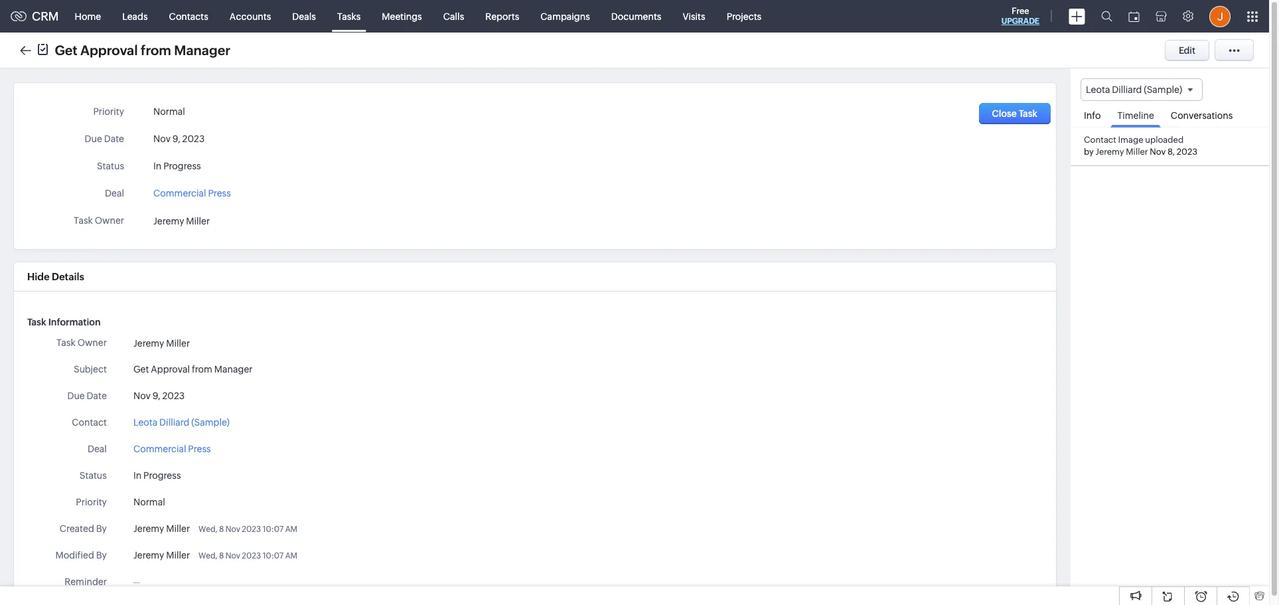 Task type: vqa. For each thing, say whether or not it's contained in the screenshot.


Task type: describe. For each thing, give the bounding box(es) containing it.
uploaded
[[1146, 135, 1184, 145]]

0 vertical spatial progress
[[163, 161, 201, 171]]

accounts
[[230, 11, 271, 22]]

edit button
[[1166, 40, 1210, 61]]

projects
[[727, 11, 762, 22]]

timeline link
[[1111, 101, 1162, 128]]

1 vertical spatial manager
[[214, 364, 253, 375]]

0 vertical spatial get
[[55, 42, 77, 57]]

am for created by
[[285, 525, 298, 534]]

leads
[[122, 11, 148, 22]]

task up details
[[74, 215, 93, 226]]

conversations link
[[1165, 101, 1240, 127]]

contact image uploaded by jeremy miller nov 8, 2023
[[1085, 135, 1198, 157]]

details
[[52, 271, 84, 282]]

press for the top 'commercial press' link
[[208, 188, 231, 199]]

documents
[[612, 11, 662, 22]]

crm
[[32, 9, 59, 23]]

1 vertical spatial nov 9, 2023
[[133, 391, 185, 401]]

deals link
[[282, 0, 327, 32]]

(sample) inside field
[[1145, 84, 1183, 95]]

1 vertical spatial status
[[80, 470, 107, 481]]

1 vertical spatial in
[[133, 470, 142, 481]]

free upgrade
[[1002, 6, 1040, 26]]

8 for modified by
[[219, 551, 224, 561]]

created by
[[60, 523, 107, 534]]

leota dilliard (sample) link
[[133, 416, 230, 430]]

leota dilliard (sample) inside leota dilliard (sample) field
[[1087, 84, 1183, 95]]

calls link
[[433, 0, 475, 32]]

free
[[1012, 6, 1030, 16]]

deal for the top 'commercial press' link
[[105, 188, 124, 199]]

8 for created by
[[219, 525, 224, 534]]

reminder
[[65, 577, 107, 587]]

0 vertical spatial from
[[141, 42, 171, 57]]

close task link
[[979, 103, 1051, 124]]

leota inside field
[[1087, 84, 1111, 95]]

dilliard inside the leota dilliard (sample) link
[[159, 417, 190, 428]]

reports
[[486, 11, 520, 22]]

info link
[[1078, 101, 1108, 127]]

subject
[[74, 364, 107, 375]]

search image
[[1102, 11, 1113, 22]]

campaigns
[[541, 11, 590, 22]]

0 vertical spatial owner
[[95, 215, 124, 226]]

conversations
[[1172, 110, 1234, 121]]

1 vertical spatial task owner
[[56, 337, 107, 348]]

task information
[[27, 317, 101, 327]]

search element
[[1094, 0, 1121, 33]]

tasks link
[[327, 0, 371, 32]]

0 vertical spatial in progress
[[153, 161, 201, 171]]

10:07 for modified by
[[263, 551, 284, 561]]

0 vertical spatial normal
[[153, 106, 185, 117]]

1 vertical spatial priority
[[76, 497, 107, 507]]

1 horizontal spatial from
[[192, 364, 213, 375]]

contacts
[[169, 11, 208, 22]]

create menu element
[[1061, 0, 1094, 32]]

create menu image
[[1069, 8, 1086, 24]]

commercial for the top 'commercial press' link
[[153, 188, 206, 199]]

0 vertical spatial priority
[[93, 106, 124, 117]]

1 horizontal spatial in
[[153, 161, 162, 171]]

task left information
[[27, 317, 46, 327]]

calendar image
[[1129, 11, 1140, 22]]

hide
[[27, 271, 50, 282]]

wed, 8 nov 2023 10:07 am for created by
[[199, 525, 298, 534]]

1 vertical spatial progress
[[143, 470, 181, 481]]

home link
[[64, 0, 112, 32]]

hide details
[[27, 271, 84, 282]]

1 vertical spatial due date
[[67, 391, 107, 401]]

am for modified by
[[285, 551, 298, 561]]

8,
[[1168, 147, 1176, 157]]

1 vertical spatial leota
[[133, 417, 158, 428]]

0 vertical spatial commercial press link
[[153, 184, 231, 199]]

deals
[[292, 11, 316, 22]]

1 vertical spatial due
[[67, 391, 85, 401]]

1 horizontal spatial get
[[133, 364, 149, 375]]

0 vertical spatial status
[[97, 161, 124, 171]]



Task type: locate. For each thing, give the bounding box(es) containing it.
0 vertical spatial get approval from manager
[[55, 42, 231, 57]]

0 vertical spatial press
[[208, 188, 231, 199]]

1 vertical spatial date
[[87, 391, 107, 401]]

0 vertical spatial due date
[[85, 134, 124, 144]]

miller inside contact image uploaded by jeremy miller nov 8, 2023
[[1127, 147, 1149, 157]]

2 wed, from the top
[[199, 551, 217, 561]]

1 horizontal spatial (sample)
[[1145, 84, 1183, 95]]

crm link
[[11, 9, 59, 23]]

1 wed, 8 nov 2023 10:07 am from the top
[[199, 525, 298, 534]]

due
[[85, 134, 102, 144], [67, 391, 85, 401]]

0 vertical spatial by
[[96, 523, 107, 534]]

by right created
[[96, 523, 107, 534]]

1 vertical spatial normal
[[133, 497, 165, 507]]

modified by
[[55, 550, 107, 561]]

get right subject
[[133, 364, 149, 375]]

1 by from the top
[[96, 523, 107, 534]]

am
[[285, 525, 298, 534], [285, 551, 298, 561]]

approval
[[80, 42, 138, 57], [151, 364, 190, 375]]

contact
[[1085, 135, 1117, 145], [72, 417, 107, 428]]

manager
[[174, 42, 231, 57], [214, 364, 253, 375]]

by for created by
[[96, 523, 107, 534]]

1 horizontal spatial dilliard
[[1113, 84, 1143, 95]]

0 vertical spatial 9,
[[173, 134, 181, 144]]

0 vertical spatial (sample)
[[1145, 84, 1183, 95]]

tasks
[[337, 11, 361, 22]]

in progress
[[153, 161, 201, 171], [133, 470, 181, 481]]

commercial press for the bottommost 'commercial press' link
[[133, 444, 211, 454]]

0 vertical spatial task owner
[[74, 215, 124, 226]]

by
[[96, 523, 107, 534], [96, 550, 107, 561]]

0 horizontal spatial in
[[133, 470, 142, 481]]

deal
[[105, 188, 124, 199], [88, 444, 107, 454]]

0 vertical spatial am
[[285, 525, 298, 534]]

task owner down information
[[56, 337, 107, 348]]

status
[[97, 161, 124, 171], [80, 470, 107, 481]]

1 wed, from the top
[[199, 525, 217, 534]]

meetings
[[382, 11, 422, 22]]

0 vertical spatial commercial
[[153, 188, 206, 199]]

1 8 from the top
[[219, 525, 224, 534]]

1 vertical spatial from
[[192, 364, 213, 375]]

leota
[[1087, 84, 1111, 95], [133, 417, 158, 428]]

1 am from the top
[[285, 525, 298, 534]]

1 10:07 from the top
[[263, 525, 284, 534]]

1 vertical spatial approval
[[151, 364, 190, 375]]

meetings link
[[371, 0, 433, 32]]

2 by from the top
[[96, 550, 107, 561]]

1 vertical spatial am
[[285, 551, 298, 561]]

0 horizontal spatial (sample)
[[191, 417, 230, 428]]

0 horizontal spatial dilliard
[[159, 417, 190, 428]]

image
[[1119, 135, 1144, 145]]

wed, for created by
[[199, 525, 217, 534]]

1 vertical spatial (sample)
[[191, 417, 230, 428]]

0 vertical spatial leota
[[1087, 84, 1111, 95]]

task owner up details
[[74, 215, 124, 226]]

get approval from manager down the leads
[[55, 42, 231, 57]]

1 vertical spatial 9,
[[153, 391, 161, 401]]

0 vertical spatial 8
[[219, 525, 224, 534]]

task
[[1019, 108, 1038, 119], [74, 215, 93, 226], [27, 317, 46, 327], [56, 337, 76, 348]]

2 10:07 from the top
[[263, 551, 284, 561]]

due date
[[85, 134, 124, 144], [67, 391, 107, 401]]

profile element
[[1202, 0, 1239, 32]]

0 vertical spatial dilliard
[[1113, 84, 1143, 95]]

get
[[55, 42, 77, 57], [133, 364, 149, 375]]

1 vertical spatial get
[[133, 364, 149, 375]]

priority
[[93, 106, 124, 117], [76, 497, 107, 507]]

0 vertical spatial wed, 8 nov 2023 10:07 am
[[199, 525, 298, 534]]

0 vertical spatial in
[[153, 161, 162, 171]]

1 vertical spatial commercial
[[133, 444, 186, 454]]

leota dilliard (sample)
[[1087, 84, 1183, 95], [133, 417, 230, 428]]

0 horizontal spatial get
[[55, 42, 77, 57]]

press for the bottommost 'commercial press' link
[[188, 444, 211, 454]]

nov 9, 2023
[[153, 134, 205, 144], [133, 391, 185, 401]]

home
[[75, 11, 101, 22]]

0 vertical spatial 10:07
[[263, 525, 284, 534]]

2 8 from the top
[[219, 551, 224, 561]]

0 vertical spatial due
[[85, 134, 102, 144]]

accounts link
[[219, 0, 282, 32]]

by for modified by
[[96, 550, 107, 561]]

1 vertical spatial by
[[96, 550, 107, 561]]

task down task information at the bottom of page
[[56, 337, 76, 348]]

wed,
[[199, 525, 217, 534], [199, 551, 217, 561]]

by
[[1085, 147, 1094, 157]]

wed, for modified by
[[199, 551, 217, 561]]

by right modified
[[96, 550, 107, 561]]

0 horizontal spatial 9,
[[153, 391, 161, 401]]

1 vertical spatial get approval from manager
[[133, 364, 253, 375]]

1 horizontal spatial contact
[[1085, 135, 1117, 145]]

0 horizontal spatial from
[[141, 42, 171, 57]]

1 vertical spatial leota dilliard (sample)
[[133, 417, 230, 428]]

profile image
[[1210, 6, 1231, 27]]

commercial press for the top 'commercial press' link
[[153, 188, 231, 199]]

contact down subject
[[72, 417, 107, 428]]

contact for contact
[[72, 417, 107, 428]]

2023 inside contact image uploaded by jeremy miller nov 8, 2023
[[1177, 147, 1198, 157]]

(sample)
[[1145, 84, 1183, 95], [191, 417, 230, 428]]

1 vertical spatial 10:07
[[263, 551, 284, 561]]

get approval from manager up the leota dilliard (sample) link
[[133, 364, 253, 375]]

dilliard
[[1113, 84, 1143, 95], [159, 417, 190, 428]]

information
[[48, 317, 101, 327]]

0 vertical spatial nov 9, 2023
[[153, 134, 205, 144]]

0 vertical spatial date
[[104, 134, 124, 144]]

miller
[[1127, 147, 1149, 157], [186, 216, 210, 227], [166, 338, 190, 349], [166, 523, 190, 534], [166, 550, 190, 561]]

0 horizontal spatial leota
[[133, 417, 158, 428]]

0 vertical spatial commercial press
[[153, 188, 231, 199]]

owner
[[95, 215, 124, 226], [77, 337, 107, 348]]

1 vertical spatial owner
[[77, 337, 107, 348]]

hide details link
[[27, 271, 84, 282]]

contact inside contact image uploaded by jeremy miller nov 8, 2023
[[1085, 135, 1117, 145]]

1 vertical spatial commercial press
[[133, 444, 211, 454]]

jeremy
[[1096, 147, 1125, 157], [153, 216, 184, 227], [133, 338, 164, 349], [133, 523, 164, 534], [133, 550, 164, 561]]

reports link
[[475, 0, 530, 32]]

edit
[[1180, 45, 1196, 55]]

progress
[[163, 161, 201, 171], [143, 470, 181, 481]]

10:07
[[263, 525, 284, 534], [263, 551, 284, 561]]

normal
[[153, 106, 185, 117], [133, 497, 165, 507]]

contacts link
[[158, 0, 219, 32]]

jeremy inside contact image uploaded by jeremy miller nov 8, 2023
[[1096, 147, 1125, 157]]

created
[[60, 523, 94, 534]]

Leota Dilliard (Sample) field
[[1081, 78, 1204, 101]]

0 vertical spatial deal
[[105, 188, 124, 199]]

contact up by
[[1085, 135, 1117, 145]]

wed, 8 nov 2023 10:07 am
[[199, 525, 298, 534], [199, 551, 298, 561]]

0 vertical spatial manager
[[174, 42, 231, 57]]

approval down the home link
[[80, 42, 138, 57]]

commercial press link
[[153, 184, 231, 199], [133, 442, 211, 456]]

2023
[[182, 134, 205, 144], [1177, 147, 1198, 157], [162, 391, 185, 401], [242, 525, 261, 534], [242, 551, 261, 561]]

1 vertical spatial dilliard
[[159, 417, 190, 428]]

from up the leota dilliard (sample) link
[[192, 364, 213, 375]]

0 horizontal spatial approval
[[80, 42, 138, 57]]

1 vertical spatial commercial press link
[[133, 442, 211, 456]]

contact for contact image uploaded by jeremy miller nov 8, 2023
[[1085, 135, 1117, 145]]

task owner
[[74, 215, 124, 226], [56, 337, 107, 348]]

0 vertical spatial contact
[[1085, 135, 1117, 145]]

campaigns link
[[530, 0, 601, 32]]

press
[[208, 188, 231, 199], [188, 444, 211, 454]]

in
[[153, 161, 162, 171], [133, 470, 142, 481]]

1 vertical spatial contact
[[72, 417, 107, 428]]

jeremy miller
[[153, 216, 210, 227], [133, 338, 190, 349], [133, 523, 190, 534], [133, 550, 190, 561]]

wed, 8 nov 2023 10:07 am for modified by
[[199, 551, 298, 561]]

1 vertical spatial wed,
[[199, 551, 217, 561]]

10:07 for created by
[[263, 525, 284, 534]]

commercial for the bottommost 'commercial press' link
[[133, 444, 186, 454]]

1 vertical spatial in progress
[[133, 470, 181, 481]]

visits link
[[672, 0, 716, 32]]

1 vertical spatial 8
[[219, 551, 224, 561]]

commercial press
[[153, 188, 231, 199], [133, 444, 211, 454]]

timeline
[[1118, 110, 1155, 121]]

0 horizontal spatial contact
[[72, 417, 107, 428]]

0 vertical spatial approval
[[80, 42, 138, 57]]

calls
[[443, 11, 464, 22]]

1 horizontal spatial leota dilliard (sample)
[[1087, 84, 1183, 95]]

nov inside contact image uploaded by jeremy miller nov 8, 2023
[[1151, 147, 1167, 157]]

visits
[[683, 11, 706, 22]]

info
[[1085, 110, 1102, 121]]

2 am from the top
[[285, 551, 298, 561]]

modified
[[55, 550, 94, 561]]

leads link
[[112, 0, 158, 32]]

1 horizontal spatial 9,
[[173, 134, 181, 144]]

2 wed, 8 nov 2023 10:07 am from the top
[[199, 551, 298, 561]]

9,
[[173, 134, 181, 144], [153, 391, 161, 401]]

0 vertical spatial leota dilliard (sample)
[[1087, 84, 1183, 95]]

close task
[[993, 108, 1038, 119]]

close
[[993, 108, 1017, 119]]

8
[[219, 525, 224, 534], [219, 551, 224, 561]]

nov
[[153, 134, 171, 144], [1151, 147, 1167, 157], [133, 391, 151, 401], [226, 525, 240, 534], [226, 551, 240, 561]]

projects link
[[716, 0, 773, 32]]

0 vertical spatial wed,
[[199, 525, 217, 534]]

approval up the leota dilliard (sample) link
[[151, 364, 190, 375]]

commercial
[[153, 188, 206, 199], [133, 444, 186, 454]]

get down crm
[[55, 42, 77, 57]]

1 vertical spatial press
[[188, 444, 211, 454]]

deal for the bottommost 'commercial press' link
[[88, 444, 107, 454]]

dilliard inside leota dilliard (sample) field
[[1113, 84, 1143, 95]]

1 horizontal spatial approval
[[151, 364, 190, 375]]

1 horizontal spatial leota
[[1087, 84, 1111, 95]]

1 vertical spatial wed, 8 nov 2023 10:07 am
[[199, 551, 298, 561]]

documents link
[[601, 0, 672, 32]]

0 horizontal spatial leota dilliard (sample)
[[133, 417, 230, 428]]

task right close
[[1019, 108, 1038, 119]]

get approval from manager
[[55, 42, 231, 57], [133, 364, 253, 375]]

date
[[104, 134, 124, 144], [87, 391, 107, 401]]

from
[[141, 42, 171, 57], [192, 364, 213, 375]]

from down the leads
[[141, 42, 171, 57]]

upgrade
[[1002, 17, 1040, 26]]

1 vertical spatial deal
[[88, 444, 107, 454]]



